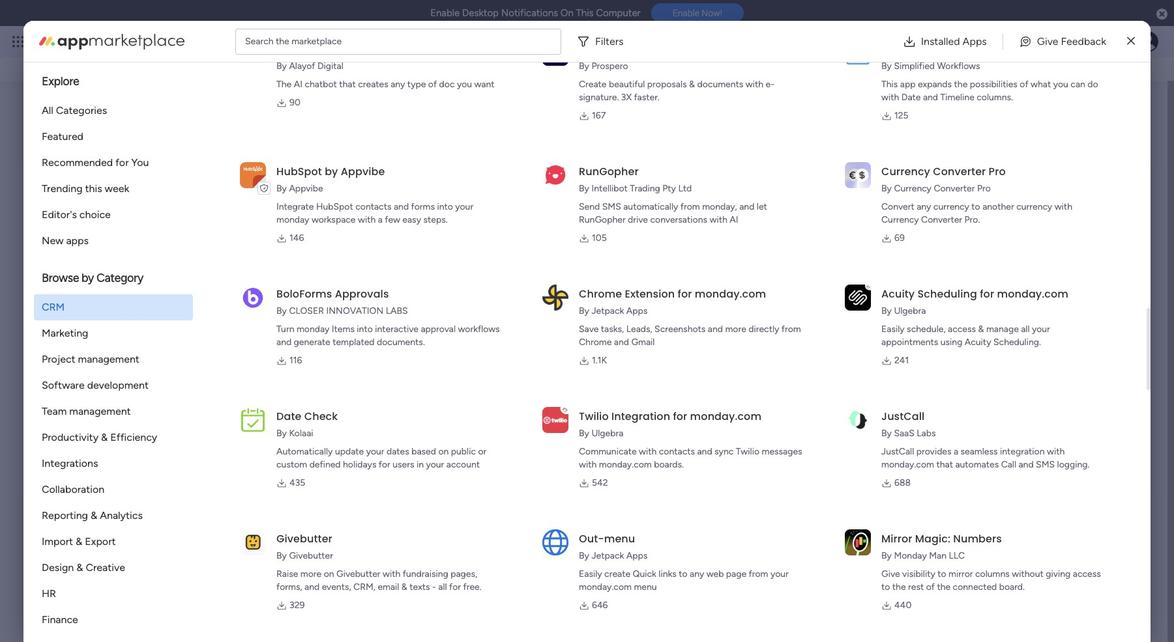Task type: locate. For each thing, give the bounding box(es) containing it.
easily left create
[[579, 569, 602, 580]]

1 vertical spatial acuity
[[965, 337, 991, 348]]

app logo image for date check
[[240, 407, 266, 433]]

logging.
[[1057, 460, 1090, 471]]

1 horizontal spatial from
[[749, 569, 768, 580]]

with inside raise more on givebutter with fundraising pages, forms, and events, crm, email & texts - all for free.
[[383, 569, 401, 580]]

marketing inside "link"
[[293, 241, 342, 253]]

from inside 'easily create quick links to any web page from your monday.com menu'
[[749, 569, 768, 580]]

0 horizontal spatial workspaces
[[80, 492, 144, 507]]

1 vertical spatial from
[[782, 324, 801, 335]]

2 vertical spatial currency
[[882, 215, 919, 226]]

ltd
[[678, 183, 692, 194]]

currency up pro.
[[934, 201, 970, 213]]

1 rungopher from the top
[[579, 164, 639, 179]]

2 horizontal spatial access
[[1073, 569, 1101, 580]]

monday.com inside communicate with contacts and sync twilio messages with monday.com boards.
[[599, 460, 652, 471]]

0 vertical spatial easily
[[882, 324, 905, 335]]

quick inside 'easily create quick links to any web page from your monday.com menu'
[[633, 569, 657, 580]]

or
[[478, 447, 487, 458]]

your inside 'easily create quick links to any web page from your monday.com menu'
[[771, 569, 789, 580]]

contacts up boards.
[[659, 447, 695, 458]]

mirror
[[882, 532, 913, 547]]

close recently visited image
[[42, 108, 57, 124]]

1 vertical spatial twilio
[[736, 447, 760, 458]]

hubspot inside hubspot by appvibe by appvibe
[[276, 164, 322, 179]]

hubspot up integrate
[[276, 164, 322, 179]]

boloforms approvals by closer innovation labs
[[276, 287, 408, 317]]

2 horizontal spatial give
[[1037, 35, 1059, 47]]

app logo image for out-menu
[[543, 530, 569, 556]]

update
[[335, 447, 364, 458]]

2 chrome from the top
[[579, 337, 612, 348]]

by inside justcall by saas labs
[[882, 428, 892, 440]]

integrate
[[276, 201, 314, 213]]

rungopher
[[579, 164, 639, 179], [579, 215, 626, 226]]

0 vertical spatial twilio
[[579, 410, 609, 425]]

search everything image
[[1064, 35, 1077, 48]]

currency inside convert any currency to another currency with currency converter pro.
[[882, 215, 919, 226]]

easily for out-menu
[[579, 569, 602, 580]]

monday.com up directly
[[695, 287, 766, 302]]

0 vertical spatial workspace
[[312, 215, 356, 226]]

monday.com down communicate
[[599, 460, 652, 471]]

that down digital on the top left of page
[[339, 79, 356, 90]]

management for team management
[[69, 406, 131, 418]]

automatically update your dates based on public or custom defined holidays for users in your account
[[276, 447, 487, 471]]

getting started element
[[946, 316, 1142, 368]]

monday.com
[[695, 287, 766, 302], [997, 287, 1069, 302], [1042, 344, 1095, 355], [690, 410, 762, 425], [599, 460, 652, 471], [882, 460, 934, 471], [579, 582, 632, 593]]

justcall for justcall provides a seamless integration with monday.com that automates call and sms logging.
[[882, 447, 914, 458]]

your up how
[[1032, 324, 1050, 335]]

apps up v2 user feedback icon
[[963, 35, 987, 47]]

monday,
[[702, 201, 737, 213]]

marketing right public board image
[[293, 241, 342, 253]]

raise
[[276, 569, 298, 580]]

workspace
[[312, 215, 356, 226], [182, 262, 226, 273], [132, 531, 188, 546]]

all right the -
[[438, 582, 447, 593]]

by inside hubspot by appvibe by appvibe
[[325, 164, 338, 179]]

management up productivity & efficiency
[[69, 406, 131, 418]]

& left texts
[[402, 582, 407, 593]]

chrome inside save tasks, leads, screenshots and more directly from chrome and gmail
[[579, 337, 612, 348]]

0 horizontal spatial from
[[681, 201, 700, 213]]

1 horizontal spatial currency
[[1017, 201, 1053, 213]]

kendall parks image
[[1138, 31, 1159, 52]]

your inside 'integrate hubspot contacts and forms into your monday workspace with a few easy steps.'
[[455, 201, 474, 213]]

1 vertical spatial more
[[300, 569, 322, 580]]

your up made
[[984, 205, 1005, 217]]

with down monday,
[[710, 215, 728, 226]]

1 vertical spatial contacts
[[659, 447, 695, 458]]

give inside button
[[1037, 35, 1059, 47]]

0 horizontal spatial this
[[576, 7, 594, 19]]

workflow
[[1007, 205, 1050, 217]]

recently
[[60, 109, 108, 123]]

of left doc
[[428, 79, 437, 90]]

1 horizontal spatial in
[[1053, 205, 1061, 217]]

and left let
[[740, 201, 755, 213]]

ulgebra inside acuity scheduling for monday.com by ulgebra
[[894, 306, 926, 317]]

by alayof digital
[[276, 61, 343, 72]]

any
[[391, 79, 405, 90], [917, 201, 931, 213], [690, 569, 704, 580]]

0 vertical spatial acuity
[[882, 287, 915, 302]]

and down "see"
[[221, 58, 239, 70]]

labs
[[386, 306, 408, 317]]

0 horizontal spatial all
[[438, 582, 447, 593]]

1 horizontal spatial give
[[972, 52, 992, 63]]

0 horizontal spatial access
[[64, 58, 96, 70]]

workspace image
[[63, 530, 95, 562]]

easily inside 'easily schedule, access & manage all your appointments using acuity scheduling.'
[[882, 324, 905, 335]]

more inside raise more on givebutter with fundraising pages, forms, and events, crm, email & texts - all for free.
[[300, 569, 322, 580]]

ulgebra inside twilio integration for monday.com by ulgebra
[[592, 428, 624, 440]]

0 vertical spatial monday
[[58, 34, 103, 49]]

1 vertical spatial chrome
[[579, 337, 612, 348]]

jetpack inside out-menu by jetpack apps
[[592, 551, 624, 562]]

workflows
[[937, 61, 980, 72]]

sms down intellibot
[[602, 201, 621, 213]]

1 horizontal spatial that
[[937, 460, 953, 471]]

1 horizontal spatial main
[[160, 262, 180, 273]]

by up convert at the top of the page
[[882, 183, 892, 194]]

0 vertical spatial sms
[[602, 201, 621, 213]]

0 horizontal spatial work
[[74, 262, 94, 273]]

0 horizontal spatial invite
[[140, 422, 167, 434]]

date
[[902, 92, 921, 103], [276, 410, 302, 425]]

approvals
[[335, 287, 389, 302]]

and down integration
[[1019, 460, 1034, 471]]

acuity inside 'easily schedule, access & manage all your appointments using acuity scheduling.'
[[965, 337, 991, 348]]

0 horizontal spatial appvibe
[[289, 183, 323, 194]]

1 vertical spatial any
[[917, 201, 931, 213]]

ready-
[[954, 220, 984, 233]]

by inside out-menu by jetpack apps
[[579, 551, 589, 562]]

into up templated
[[357, 324, 373, 335]]

by up create
[[579, 61, 589, 72]]

boost
[[954, 205, 981, 217]]

with right minutes
[[1103, 205, 1124, 217]]

create
[[605, 569, 631, 580]]

productivity
[[42, 432, 99, 444]]

and inside turn monday items into interactive approval workflows and generate templated documents.
[[276, 337, 292, 348]]

workspace inside quick search results list box
[[182, 262, 226, 273]]

give down monday
[[882, 569, 900, 580]]

give visibility to mirror columns without giving access to the rest of the connected board.
[[882, 569, 1101, 593]]

enable now! button
[[651, 3, 744, 23]]

teammates
[[193, 422, 246, 434]]

monday up generate
[[297, 324, 330, 335]]

any left type
[[391, 79, 405, 90]]

2 vertical spatial give
[[882, 569, 900, 580]]

for down pages,
[[449, 582, 461, 593]]

in down based
[[417, 460, 424, 471]]

0 vertical spatial a
[[378, 215, 383, 226]]

the inside this app expands the possibilities of what you can do with date and timeline columns.
[[954, 79, 968, 90]]

sms down integration
[[1036, 460, 1055, 471]]

into up steps.
[[437, 201, 453, 213]]

pro.
[[965, 215, 980, 226]]

currency up templates
[[1017, 201, 1053, 213]]

1 vertical spatial into
[[357, 324, 373, 335]]

any for your
[[690, 569, 704, 580]]

of left what
[[1020, 79, 1029, 90]]

0 vertical spatial contacts
[[356, 201, 392, 213]]

contacts for appvibe
[[356, 201, 392, 213]]

1 vertical spatial search
[[1099, 51, 1131, 64]]

1 horizontal spatial by
[[325, 164, 338, 179]]

ai right the
[[294, 79, 303, 90]]

1 chrome from the top
[[579, 287, 622, 302]]

1 vertical spatial currency
[[894, 183, 932, 194]]

dapulse close image
[[1157, 8, 1168, 21]]

0 horizontal spatial twilio
[[579, 410, 609, 425]]

1 vertical spatial on
[[324, 569, 334, 580]]

1
[[179, 314, 183, 325]]

search inside button
[[1099, 51, 1131, 64]]

1 horizontal spatial learn
[[998, 344, 1020, 355]]

1 vertical spatial ulgebra
[[592, 428, 624, 440]]

90
[[290, 97, 301, 108]]

by inside givebutter by givebutter
[[276, 551, 287, 562]]

0 vertical spatial jetpack
[[592, 306, 624, 317]]

management
[[132, 34, 203, 49], [96, 262, 150, 273], [78, 353, 139, 366], [69, 406, 131, 418]]

twilio integration for monday.com by ulgebra
[[579, 410, 762, 440]]

0 horizontal spatial any
[[391, 79, 405, 90]]

and down expands
[[923, 92, 938, 103]]

1 vertical spatial apps
[[626, 306, 648, 317]]

contacts up few
[[356, 201, 392, 213]]

invite inside button
[[855, 423, 878, 434]]

1 horizontal spatial sms
[[1036, 460, 1055, 471]]

your up holidays
[[366, 447, 384, 458]]

2 you from the left
[[1054, 79, 1069, 90]]

0 horizontal spatial date
[[276, 410, 302, 425]]

2 horizontal spatial of
[[1020, 79, 1029, 90]]

monday.com up sync
[[690, 410, 762, 425]]

1 jetpack from the top
[[592, 306, 624, 317]]

apps
[[963, 35, 987, 47], [626, 306, 648, 317], [626, 551, 648, 562]]

invite left saas
[[855, 423, 878, 434]]

any right convert at the top of the page
[[917, 201, 931, 213]]

1 vertical spatial pro
[[977, 183, 991, 194]]

invite members image
[[1003, 35, 1016, 48]]

0 horizontal spatial sms
[[602, 201, 621, 213]]

1 horizontal spatial contacts
[[659, 447, 695, 458]]

0 vertical spatial any
[[391, 79, 405, 90]]

invite
[[140, 422, 167, 434], [855, 423, 878, 434]]

by
[[276, 61, 287, 72], [579, 61, 589, 72], [882, 61, 892, 72], [276, 183, 287, 194], [579, 183, 589, 194], [882, 183, 892, 194], [276, 306, 287, 317], [579, 306, 589, 317], [882, 306, 892, 317], [276, 428, 287, 440], [579, 428, 589, 440], [882, 428, 892, 440], [276, 551, 287, 562], [579, 551, 589, 562], [882, 551, 892, 562]]

by down 'out-'
[[579, 551, 589, 562]]

date inside this app expands the possibilities of what you can do with date and timeline columns.
[[902, 92, 921, 103]]

for right 'extension'
[[678, 287, 692, 302]]

by inside hubspot by appvibe by appvibe
[[276, 183, 287, 194]]

monday up "quickly"
[[58, 34, 103, 49]]

save
[[579, 324, 599, 335]]

in inside boost your workflow in minutes with ready-made templates
[[1053, 205, 1061, 217]]

the down mirror
[[937, 582, 951, 593]]

acuity scheduling for monday.com by ulgebra
[[882, 287, 1069, 317]]

dapulse x slim image
[[1127, 34, 1135, 49]]

holidays
[[343, 460, 377, 471]]

easily for acuity scheduling for monday.com
[[882, 324, 905, 335]]

integration
[[612, 410, 670, 425]]

a
[[378, 215, 383, 226], [954, 447, 959, 458]]

2 horizontal spatial any
[[917, 201, 931, 213]]

the up timeline
[[954, 79, 968, 90]]

hubspot inside 'integrate hubspot contacts and forms into your monday workspace with a few easy steps.'
[[316, 201, 353, 213]]

a left few
[[378, 215, 383, 226]]

for left inspired
[[980, 287, 995, 302]]

0 vertical spatial ulgebra
[[894, 306, 926, 317]]

your
[[99, 58, 120, 70], [455, 201, 474, 213], [984, 205, 1005, 217], [1032, 324, 1050, 335], [169, 422, 190, 434], [366, 447, 384, 458], [426, 460, 444, 471], [771, 569, 789, 580]]

from inside save tasks, leads, screenshots and more directly from chrome and gmail
[[782, 324, 801, 335]]

possibilities
[[970, 79, 1018, 90]]

1 vertical spatial rungopher
[[579, 215, 626, 226]]

from right directly
[[782, 324, 801, 335]]

0 horizontal spatial you
[[457, 79, 472, 90]]

your down based
[[426, 460, 444, 471]]

monday.com up the started
[[997, 287, 1069, 302]]

1 horizontal spatial twilio
[[736, 447, 760, 458]]

monday.com inside acuity scheduling for monday.com by ulgebra
[[997, 287, 1069, 302]]

in left minutes
[[1053, 205, 1061, 217]]

design & creative
[[42, 562, 125, 574]]

by for appvibe
[[325, 164, 338, 179]]

monday.com inside getting started learn how monday.com works
[[1042, 344, 1095, 355]]

into inside 'integrate hubspot contacts and forms into your monday workspace with a few easy steps.'
[[437, 201, 453, 213]]

0 horizontal spatial a
[[378, 215, 383, 226]]

converter inside convert any currency to another currency with currency converter pro.
[[921, 215, 963, 226]]

on up events,
[[324, 569, 334, 580]]

ulgebra for twilio
[[592, 428, 624, 440]]

man
[[929, 551, 947, 562]]

1 vertical spatial in
[[417, 460, 424, 471]]

0 vertical spatial access
[[64, 58, 96, 70]]

to up pro.
[[972, 201, 981, 213]]

1 vertical spatial all
[[438, 582, 447, 593]]

quick down feedback on the top right
[[1069, 51, 1096, 64]]

give for give visibility to mirror columns without giving access to the rest of the connected board.
[[882, 569, 900, 580]]

by up communicate
[[579, 428, 589, 440]]

0 horizontal spatial marketing
[[42, 327, 88, 340]]

2 rungopher from the top
[[579, 215, 626, 226]]

1 justcall from the top
[[882, 410, 925, 425]]

ulgebra up schedule,
[[894, 306, 926, 317]]

convert any currency to another currency with currency converter pro.
[[882, 201, 1073, 226]]

quick search results list box
[[42, 124, 915, 297]]

1 horizontal spatial any
[[690, 569, 704, 580]]

1 vertical spatial jetpack
[[592, 551, 624, 562]]

1 vertical spatial sms
[[1036, 460, 1055, 471]]

1 horizontal spatial enable
[[673, 8, 700, 18]]

2 vertical spatial converter
[[921, 215, 963, 226]]

help image
[[1092, 35, 1105, 48]]

app logo image for mirror magic: numbers
[[845, 530, 871, 556]]

with up templates
[[1055, 201, 1073, 213]]

0 vertical spatial from
[[681, 201, 700, 213]]

1 horizontal spatial marketing
[[293, 241, 342, 253]]

app logo image for rungopher
[[543, 162, 569, 188]]

1 horizontal spatial appvibe
[[341, 164, 385, 179]]

management left >
[[96, 262, 150, 273]]

management inside quick search results list box
[[96, 262, 150, 273]]

and
[[221, 58, 239, 70], [923, 92, 938, 103], [394, 201, 409, 213], [740, 201, 755, 213], [708, 324, 723, 335], [276, 337, 292, 348], [614, 337, 629, 348], [248, 422, 266, 434], [697, 447, 712, 458], [1019, 460, 1034, 471], [305, 582, 320, 593]]

app logo image
[[240, 162, 266, 188], [543, 162, 569, 188], [845, 162, 871, 188], [240, 285, 266, 311], [543, 285, 569, 311], [845, 285, 871, 311], [240, 407, 266, 433], [543, 407, 569, 433], [845, 407, 871, 433], [240, 530, 266, 556], [543, 530, 569, 556], [845, 530, 871, 556]]

with up logging.
[[1047, 447, 1065, 458]]

688
[[895, 478, 911, 489]]

0 vertical spatial chrome
[[579, 287, 622, 302]]

monday.com inside twilio integration for monday.com by ulgebra
[[690, 410, 762, 425]]

menu down out-menu by jetpack apps on the bottom
[[634, 582, 657, 593]]

0 vertical spatial rungopher
[[579, 164, 639, 179]]

that
[[339, 79, 356, 90], [937, 460, 953, 471]]

1 vertical spatial workspaces
[[80, 492, 144, 507]]

with inside create beautiful proposals & documents with e- signature. 3x faster.
[[746, 79, 764, 90]]

menu inside 'easily create quick links to any web page from your monday.com menu'
[[634, 582, 657, 593]]

access inside 'easily schedule, access & manage all your appointments using acuity scheduling.'
[[948, 324, 976, 335]]

invite down development
[[140, 422, 167, 434]]

search down help icon
[[1099, 51, 1131, 64]]

rungopher inside send sms automatically from monday, and let rungopher drive conversations with ai
[[579, 215, 626, 226]]

access up using
[[948, 324, 976, 335]]

export
[[85, 536, 116, 548]]

givebutter
[[276, 532, 332, 547], [289, 551, 333, 562], [336, 569, 381, 580]]

quick
[[1069, 51, 1096, 64], [633, 569, 657, 580]]

monday down integrate
[[276, 215, 309, 226]]

for
[[115, 156, 129, 169], [678, 287, 692, 302], [980, 287, 995, 302], [673, 410, 688, 425], [379, 460, 390, 471], [449, 582, 461, 593]]

1 horizontal spatial ulgebra
[[894, 306, 926, 317]]

justcall inside justcall provides a seamless integration with monday.com that automates call and sms logging.
[[882, 447, 914, 458]]

apps marketplace image
[[39, 34, 185, 49]]

search
[[245, 36, 274, 47], [1099, 51, 1131, 64]]

currency converter pro by currency converter pro
[[882, 164, 1006, 194]]

app logo image for justcall
[[845, 407, 871, 433]]

forms,
[[276, 582, 302, 593]]

simplified
[[894, 61, 935, 72]]

0 horizontal spatial into
[[357, 324, 373, 335]]

give up v2 bolt switch image
[[1037, 35, 1059, 47]]

1 horizontal spatial you
[[1054, 79, 1069, 90]]

rungopher inside rungopher by intellibot trading pty ltd
[[579, 164, 639, 179]]

send
[[579, 201, 600, 213]]

give for give feedback
[[1037, 35, 1059, 47]]

enable left now!
[[673, 8, 700, 18]]

2 currency from the left
[[1017, 201, 1053, 213]]

ai down monday,
[[730, 215, 738, 226]]

magic:
[[915, 532, 951, 547]]

1 vertical spatial appvibe
[[289, 183, 323, 194]]

a inside justcall provides a seamless integration with monday.com that automates call and sms logging.
[[954, 447, 959, 458]]

manage
[[987, 324, 1019, 335]]

by up send
[[579, 183, 589, 194]]

0 horizontal spatial easily
[[579, 569, 602, 580]]

easily inside 'easily create quick links to any web page from your monday.com menu'
[[579, 569, 602, 580]]

1 vertical spatial menu
[[634, 582, 657, 593]]

with left few
[[358, 215, 376, 226]]

explore
[[42, 74, 79, 89]]

by up raise on the bottom of page
[[276, 551, 287, 562]]

on
[[438, 447, 449, 458], [324, 569, 334, 580]]

435
[[290, 478, 305, 489]]

1 horizontal spatial access
[[948, 324, 976, 335]]

for down dates
[[379, 460, 390, 471]]

any for you
[[391, 79, 405, 90]]

0 vertical spatial more
[[725, 324, 747, 335]]

v2 bolt switch image
[[1058, 51, 1066, 65]]

1 vertical spatial learn
[[998, 344, 1020, 355]]

>
[[153, 262, 158, 273]]

quick search button
[[1048, 45, 1142, 71]]

contacts inside communicate with contacts and sync twilio messages with monday.com boards.
[[659, 447, 695, 458]]

justcall provides a seamless integration with monday.com that automates call and sms logging.
[[882, 447, 1090, 471]]

enable for enable now!
[[673, 8, 700, 18]]

with left e-
[[746, 79, 764, 90]]

1 horizontal spatial of
[[926, 582, 935, 593]]

see
[[228, 36, 244, 47]]

1 horizontal spatial a
[[954, 447, 959, 458]]

0 vertical spatial in
[[1053, 205, 1061, 217]]

access right giving
[[1073, 569, 1101, 580]]

app logo image for acuity scheduling for monday.com
[[845, 285, 871, 311]]

0 vertical spatial this
[[576, 7, 594, 19]]

69
[[895, 233, 905, 244]]

invite for invite
[[855, 423, 878, 434]]

now!
[[702, 8, 722, 18]]

1 currency from the left
[[934, 201, 970, 213]]

1 vertical spatial by
[[81, 271, 94, 286]]

in inside "automatically update your dates based on public or custom defined holidays for users in your account"
[[417, 460, 424, 471]]

apps inside installed apps button
[[963, 35, 987, 47]]

for right integration
[[673, 410, 688, 425]]

give inside give visibility to mirror columns without giving access to the rest of the connected board.
[[882, 569, 900, 580]]

ai
[[294, 79, 303, 90], [730, 215, 738, 226]]

enable desktop notifications on this computer
[[430, 7, 641, 19]]

0 horizontal spatial that
[[339, 79, 356, 90]]

1 vertical spatial ai
[[730, 215, 738, 226]]

on right based
[[438, 447, 449, 458]]

started
[[1032, 329, 1062, 340]]

and inside send sms automatically from monday, and let rungopher drive conversations with ai
[[740, 201, 755, 213]]

main down analytics
[[104, 531, 129, 546]]

access inside give visibility to mirror columns without giving access to the rest of the connected board.
[[1073, 569, 1101, 580]]

and up few
[[394, 201, 409, 213]]

& left manage
[[978, 324, 984, 335]]

justcall inside justcall by saas labs
[[882, 410, 925, 425]]

enable inside button
[[673, 8, 700, 18]]

on inside "automatically update your dates based on public or custom defined holidays for users in your account"
[[438, 447, 449, 458]]

by left kolaai at bottom
[[276, 428, 287, 440]]

software development
[[42, 380, 149, 392]]

faster.
[[634, 92, 660, 103]]

appvibe up integrate
[[289, 183, 323, 194]]

monday.com inside justcall provides a seamless integration with monday.com that automates call and sms logging.
[[882, 460, 934, 471]]

0 horizontal spatial ulgebra
[[592, 428, 624, 440]]

1 vertical spatial access
[[948, 324, 976, 335]]

by up save
[[579, 306, 589, 317]]

twilio up communicate
[[579, 410, 609, 425]]

1 horizontal spatial ai
[[730, 215, 738, 226]]

work right component image
[[74, 262, 94, 273]]

1 horizontal spatial on
[[438, 447, 449, 458]]

acuity inside acuity scheduling for monday.com by ulgebra
[[882, 287, 915, 302]]

using
[[941, 337, 963, 348]]

0 horizontal spatial quick
[[633, 569, 657, 580]]

1 vertical spatial give
[[972, 52, 992, 63]]

2 justcall from the top
[[882, 447, 914, 458]]

0 horizontal spatial acuity
[[882, 287, 915, 302]]

from right page
[[749, 569, 768, 580]]

mirror
[[949, 569, 973, 580]]

all up scheduling.
[[1021, 324, 1030, 335]]

getting started learn how monday.com works
[[998, 329, 1121, 355]]

by inside rungopher by intellibot trading pty ltd
[[579, 183, 589, 194]]

more inside save tasks, leads, screenshots and more directly from chrome and gmail
[[725, 324, 747, 335]]

workspace down analytics
[[132, 531, 188, 546]]

enable now!
[[673, 8, 722, 18]]

create beautiful proposals & documents with e- signature. 3x faster.
[[579, 79, 775, 103]]

monday inside turn monday items into interactive approval workflows and generate templated documents.
[[297, 324, 330, 335]]

monday
[[58, 34, 103, 49], [276, 215, 309, 226], [297, 324, 330, 335]]

enable left desktop
[[430, 7, 460, 19]]

apps up leads,
[[626, 306, 648, 317]]

chrome down save
[[579, 337, 612, 348]]

2 horizontal spatial from
[[782, 324, 801, 335]]

editor's choice
[[42, 209, 111, 221]]

2 jetpack from the top
[[592, 551, 624, 562]]

schedule,
[[907, 324, 946, 335]]

leads,
[[626, 324, 653, 335]]

by inside the chrome extension for monday.com by jetpack apps
[[579, 306, 589, 317]]

generate
[[294, 337, 330, 348]]

all
[[1021, 324, 1030, 335], [438, 582, 447, 593]]

app logo image for boloforms approvals
[[240, 285, 266, 311]]

analytics
[[100, 510, 143, 522]]

convert
[[882, 201, 915, 213]]

by inside twilio integration for monday.com by ulgebra
[[579, 428, 589, 440]]

marketing up project
[[42, 327, 88, 340]]

easily up appointments
[[882, 324, 905, 335]]



Task type: vqa. For each thing, say whether or not it's contained in the screenshot.


Task type: describe. For each thing, give the bounding box(es) containing it.
easy
[[403, 215, 421, 226]]

m
[[72, 536, 86, 555]]

work management > main workspace
[[74, 262, 226, 273]]

project
[[42, 353, 75, 366]]

for inside the chrome extension for monday.com by jetpack apps
[[678, 287, 692, 302]]

1 you from the left
[[457, 79, 472, 90]]

by inside currency converter pro by currency converter pro
[[882, 183, 892, 194]]

1 horizontal spatial workspaces
[[241, 58, 297, 70]]

twilio inside twilio integration for monday.com by ulgebra
[[579, 410, 609, 425]]

0 vertical spatial pro
[[989, 164, 1006, 179]]

by simplified workflows
[[882, 61, 980, 72]]

& inside create beautiful proposals & documents with e- signature. 3x faster.
[[689, 79, 695, 90]]

update
[[60, 313, 100, 327]]

ai inside send sms automatically from monday, and let rungopher drive conversations with ai
[[730, 215, 738, 226]]

2 vertical spatial workspace
[[132, 531, 188, 546]]

1 horizontal spatial work
[[105, 34, 129, 49]]

your left the teammates
[[169, 422, 190, 434]]

reporting
[[42, 510, 88, 522]]

jetpack inside the chrome extension for monday.com by jetpack apps
[[592, 306, 624, 317]]

reporting & analytics
[[42, 510, 143, 522]]

and inside this app expands the possibilities of what you can do with date and timeline columns.
[[923, 92, 938, 103]]

close my workspaces image
[[42, 492, 57, 507]]

notes
[[77, 241, 106, 253]]

works
[[1097, 344, 1121, 355]]

monday inside 'integrate hubspot contacts and forms into your monday workspace with a few easy steps.'
[[276, 215, 309, 226]]

proposals
[[647, 79, 687, 90]]

105
[[592, 233, 607, 244]]

and inside communicate with contacts and sync twilio messages with monday.com boards.
[[697, 447, 712, 458]]

closer
[[289, 306, 324, 317]]

custom
[[276, 460, 307, 471]]

and inside justcall provides a seamless integration with monday.com that automates call and sms logging.
[[1019, 460, 1034, 471]]

1.1k
[[592, 355, 607, 366]]

by left simplified
[[882, 61, 892, 72]]

with up "542"
[[579, 460, 597, 471]]

templates
[[1013, 220, 1060, 233]]

private board image
[[58, 240, 72, 254]]

approval
[[421, 324, 456, 335]]

save tasks, leads, screenshots and more directly from chrome and gmail
[[579, 324, 801, 348]]

boards,
[[155, 58, 190, 70]]

for inside raise more on givebutter with fundraising pages, forms, and events, crm, email & texts - all for free.
[[449, 582, 461, 593]]

0 horizontal spatial learn
[[946, 291, 972, 304]]

to left rest
[[882, 582, 890, 593]]

apps inside the chrome extension for monday.com by jetpack apps
[[626, 306, 648, 317]]

installed
[[921, 35, 960, 47]]

visited
[[111, 109, 147, 123]]

on
[[561, 7, 574, 19]]

on inside raise more on givebutter with fundraising pages, forms, and events, crm, email & texts - all for free.
[[324, 569, 334, 580]]

component image
[[58, 261, 70, 272]]

learn & get inspired
[[946, 291, 1040, 304]]

sms inside justcall provides a seamless integration with monday.com that automates call and sms logging.
[[1036, 460, 1055, 471]]

by for category
[[81, 271, 94, 286]]

creative
[[86, 562, 125, 574]]

recommended
[[42, 156, 113, 169]]

type
[[407, 79, 426, 90]]

extension
[[625, 287, 675, 302]]

another
[[983, 201, 1014, 213]]

with up boards.
[[639, 447, 657, 458]]

with inside this app expands the possibilities of what you can do with date and timeline columns.
[[882, 92, 899, 103]]

select product image
[[12, 35, 25, 48]]

seamless
[[961, 447, 998, 458]]

to inside convert any currency to another currency with currency converter pro.
[[972, 201, 981, 213]]

mirror magic: numbers by monday man llc
[[882, 532, 1002, 562]]

start
[[268, 422, 290, 434]]

& right design
[[76, 562, 83, 574]]

to inside 'easily create quick links to any web page from your monday.com menu'
[[679, 569, 688, 580]]

marketing plan link
[[268, 134, 472, 281]]

& left 'export'
[[76, 536, 82, 548]]

chrome inside the chrome extension for monday.com by jetpack apps
[[579, 287, 622, 302]]

for inside "automatically update your dates based on public or custom defined holidays for users in your account"
[[379, 460, 390, 471]]

0 vertical spatial that
[[339, 79, 356, 90]]

twilio inside communicate with contacts and sync twilio messages with monday.com boards.
[[736, 447, 760, 458]]

apps image
[[1032, 35, 1045, 48]]

ulgebra for acuity
[[894, 306, 926, 317]]

& inside raise more on givebutter with fundraising pages, forms, and events, crm, email & texts - all for free.
[[402, 582, 407, 593]]

automates
[[956, 460, 999, 471]]

0 horizontal spatial main
[[104, 531, 129, 546]]

learn inside getting started learn how monday.com works
[[998, 344, 1020, 355]]

1 vertical spatial converter
[[934, 183, 975, 194]]

and inside raise more on givebutter with fundraising pages, forms, and events, crm, email & texts - all for free.
[[305, 582, 320, 593]]

feedback
[[1061, 35, 1107, 47]]

items
[[332, 324, 355, 335]]

with inside boost your workflow in minutes with ready-made templates
[[1103, 205, 1124, 217]]

from inside send sms automatically from monday, and let rungopher drive conversations with ai
[[681, 201, 700, 213]]

inbox image
[[974, 35, 987, 48]]

your inside 'easily schedule, access & manage all your appointments using acuity scheduling.'
[[1032, 324, 1050, 335]]

signature.
[[579, 92, 619, 103]]

any inside convert any currency to another currency with currency converter pro.
[[917, 201, 931, 213]]

-
[[432, 582, 436, 593]]

marketing for marketing
[[42, 327, 88, 340]]

for left the you on the left of page
[[115, 156, 129, 169]]

fundraising
[[403, 569, 448, 580]]

all inside raise more on givebutter with fundraising pages, forms, and events, crm, email & texts - all for free.
[[438, 582, 447, 593]]

filters button
[[572, 28, 634, 54]]

and down "tasks,"
[[614, 337, 629, 348]]

team management
[[42, 406, 131, 418]]

browse
[[42, 271, 79, 286]]

a inside 'integrate hubspot contacts and forms into your monday workspace with a few easy steps.'
[[378, 215, 383, 226]]

templates image image
[[958, 103, 1130, 193]]

by up the
[[276, 61, 287, 72]]

to down man
[[938, 569, 947, 580]]

your down apps marketplace image
[[99, 58, 120, 70]]

app logo image for givebutter
[[240, 530, 266, 556]]

notifications image
[[946, 35, 959, 48]]

easily schedule, access & manage all your appointments using acuity scheduling.
[[882, 324, 1050, 348]]

of inside this app expands the possibilities of what you can do with date and timeline columns.
[[1020, 79, 1029, 90]]

import
[[42, 536, 73, 548]]

& inside 'easily schedule, access & manage all your appointments using acuity scheduling.'
[[978, 324, 984, 335]]

with inside send sms automatically from monday, and let rungopher drive conversations with ai
[[710, 215, 728, 226]]

0 horizontal spatial search
[[245, 36, 274, 47]]

public board image
[[274, 240, 289, 254]]

trending
[[42, 183, 83, 195]]

apps
[[66, 235, 89, 247]]

and right screenshots
[[708, 324, 723, 335]]

sms inside send sms automatically from monday, and let rungopher drive conversations with ai
[[602, 201, 621, 213]]

steps.
[[423, 215, 448, 226]]

monday.com inside 'easily create quick links to any web page from your monday.com menu'
[[579, 582, 632, 593]]

how
[[1022, 344, 1040, 355]]

columns.
[[977, 92, 1013, 103]]

contacts for for
[[659, 447, 695, 458]]

plan
[[344, 241, 365, 253]]

by inside boloforms approvals by closer innovation labs
[[276, 306, 287, 317]]

defined
[[310, 460, 341, 471]]

by inside date check by kolaai
[[276, 428, 287, 440]]

marketing for marketing plan
[[293, 241, 342, 253]]

your inside boost your workflow in minutes with ready-made templates
[[984, 205, 1005, 217]]

329
[[290, 601, 305, 612]]

numbers
[[954, 532, 1002, 547]]

app logo image for currency converter pro
[[845, 162, 871, 188]]

by inside acuity scheduling for monday.com by ulgebra
[[882, 306, 892, 317]]

roy mann image
[[72, 357, 98, 383]]

lottie animation element
[[577, 33, 944, 83]]

nov
[[858, 364, 877, 376]]

my
[[60, 492, 77, 507]]

justcall for justcall by saas labs
[[882, 410, 925, 425]]

& left efficiency at the bottom left of the page
[[101, 432, 108, 444]]

sync
[[715, 447, 734, 458]]

notifications
[[501, 7, 558, 19]]

that inside justcall provides a seamless integration with monday.com that automates call and sms logging.
[[937, 460, 953, 471]]

0 vertical spatial ai
[[294, 79, 303, 90]]

invite for invite your teammates and start collaborating
[[140, 422, 167, 434]]

management up quickly access your recent boards, inbox and workspaces at the top of the page
[[132, 34, 203, 49]]

close update feed (inbox) image
[[42, 312, 57, 328]]

do
[[1088, 79, 1099, 90]]

category
[[96, 271, 143, 286]]

workspace inside 'integrate hubspot contacts and forms into your monday workspace with a few easy steps.'
[[312, 215, 356, 226]]

hubspot by appvibe by appvibe
[[276, 164, 385, 194]]

1 image
[[984, 27, 996, 41]]

app logo image for twilio integration for monday.com
[[543, 407, 569, 433]]

roy mann nov 7
[[106, 357, 884, 376]]

browse by category
[[42, 271, 143, 286]]

monday.com inside the chrome extension for monday.com by jetpack apps
[[695, 287, 766, 302]]

you
[[131, 156, 149, 169]]

into inside turn monday items into interactive approval workflows and generate templated documents.
[[357, 324, 373, 335]]

creates
[[358, 79, 388, 90]]

0 horizontal spatial of
[[428, 79, 437, 90]]

giving
[[1046, 569, 1071, 580]]

1 vertical spatial givebutter
[[289, 551, 333, 562]]

date inside date check by kolaai
[[276, 410, 302, 425]]

gmail
[[631, 337, 655, 348]]

0 vertical spatial currency
[[882, 164, 931, 179]]

7
[[879, 364, 884, 376]]

and left start
[[248, 422, 266, 434]]

give feedback
[[1037, 35, 1107, 47]]

quick inside quick search button
[[1069, 51, 1096, 64]]

create
[[579, 79, 607, 90]]

& left get
[[975, 291, 982, 304]]

monday work management
[[58, 34, 203, 49]]

app logo image for chrome extension for monday.com
[[543, 285, 569, 311]]

main inside quick search results list box
[[160, 262, 180, 273]]

call
[[1001, 460, 1017, 471]]

work inside quick search results list box
[[74, 262, 94, 273]]

intellibot
[[592, 183, 628, 194]]

& down my workspaces
[[91, 510, 97, 522]]

with inside convert any currency to another currency with currency converter pro.
[[1055, 201, 1073, 213]]

you inside this app expands the possibilities of what you can do with date and timeline columns.
[[1054, 79, 1069, 90]]

the ai chatbot that creates any type of doc you want
[[276, 79, 495, 90]]

free.
[[463, 582, 482, 593]]

invite your teammates and start collaborating
[[140, 422, 354, 434]]

feedback
[[994, 52, 1035, 63]]

board.
[[999, 582, 1025, 593]]

the left rest
[[893, 582, 906, 593]]

menu inside out-menu by jetpack apps
[[604, 532, 635, 547]]

enable for enable desktop notifications on this computer
[[430, 7, 460, 19]]

with inside justcall provides a seamless integration with monday.com that automates call and sms logging.
[[1047, 447, 1065, 458]]

my workspaces
[[60, 492, 144, 507]]

installed apps
[[921, 35, 987, 47]]

all inside 'easily schedule, access & manage all your appointments using acuity scheduling.'
[[1021, 324, 1030, 335]]

v2 user feedback image
[[957, 50, 967, 65]]

this inside this app expands the possibilities of what you can do with date and timeline columns.
[[882, 79, 898, 90]]

146
[[290, 233, 304, 244]]

0 vertical spatial converter
[[933, 164, 986, 179]]

for inside acuity scheduling for monday.com by ulgebra
[[980, 287, 995, 302]]

0 vertical spatial givebutter
[[276, 532, 332, 547]]

the right the plans
[[276, 36, 289, 47]]

for inside twilio integration for monday.com by ulgebra
[[673, 410, 688, 425]]

by inside mirror magic: numbers by monday man llc
[[882, 551, 892, 562]]

finance
[[42, 614, 78, 627]]

management for work management > main workspace
[[96, 262, 150, 273]]

crm,
[[353, 582, 376, 593]]

givebutter inside raise more on givebutter with fundraising pages, forms, and events, crm, email & texts - all for free.
[[336, 569, 381, 580]]

apps inside out-menu by jetpack apps
[[626, 551, 648, 562]]

mann
[[126, 357, 150, 368]]

integrate hubspot contacts and forms into your monday workspace with a few easy steps.
[[276, 201, 474, 226]]

and inside 'integrate hubspot contacts and forms into your monday workspace with a few easy steps.'
[[394, 201, 409, 213]]

with inside 'integrate hubspot contacts and forms into your monday workspace with a few easy steps.'
[[358, 215, 376, 226]]

app
[[900, 79, 916, 90]]

management for project management
[[78, 353, 139, 366]]

give for give feedback
[[972, 52, 992, 63]]

167
[[592, 110, 606, 121]]

0 vertical spatial appvibe
[[341, 164, 385, 179]]

give feedback
[[972, 52, 1035, 63]]



